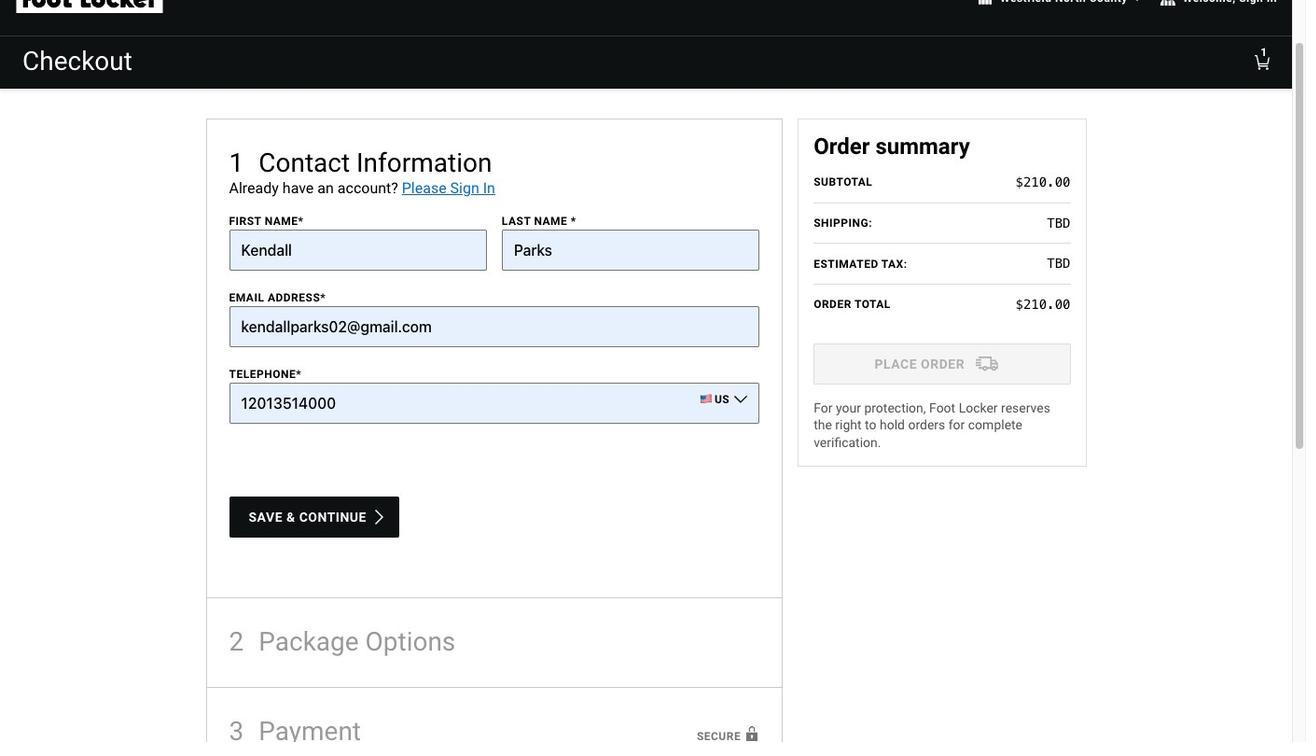 Task type: describe. For each thing, give the bounding box(es) containing it.
telephone
[[229, 368, 296, 381]]

continue
[[299, 510, 367, 525]]

verification.
[[814, 435, 882, 450]]

have
[[283, 180, 314, 197]]

package options
[[259, 627, 456, 657]]

please
[[402, 180, 447, 197]]

order for order total
[[814, 298, 852, 311]]

for your protection, foot locker reserves the right to hold orders for complete verification.
[[814, 400, 1051, 450]]

sign
[[450, 180, 480, 197]]

tbd for shipping:
[[1048, 215, 1071, 230]]

name for last name
[[534, 215, 568, 228]]

place
[[875, 356, 918, 371]]

order summary
[[814, 133, 971, 159]]

tbd for estimated tax:
[[1048, 256, 1071, 271]]

account?
[[338, 180, 398, 197]]

already
[[229, 180, 279, 197]]

last name *
[[502, 215, 577, 228]]

order total
[[814, 298, 891, 311]]

save
[[249, 510, 283, 525]]

for
[[949, 417, 966, 432]]

information
[[357, 147, 492, 178]]

the
[[814, 417, 833, 432]]

your
[[836, 400, 862, 415]]

shipping:
[[814, 216, 873, 230]]

right
[[836, 417, 862, 432]]

reserves
[[1002, 400, 1051, 415]]

email
[[229, 292, 265, 305]]

locker
[[959, 400, 998, 415]]

estimated
[[814, 257, 879, 270]]

checkout
[[22, 46, 132, 77]]

* for last name *
[[571, 215, 577, 228]]

an
[[318, 180, 334, 197]]

for
[[814, 400, 833, 415]]

protection,
[[865, 400, 927, 415]]

foot
[[930, 400, 956, 415]]

required element for telephone *
[[296, 368, 302, 381]]

first name *
[[229, 215, 304, 228]]



Task type: vqa. For each thing, say whether or not it's contained in the screenshot.


Task type: locate. For each thing, give the bounding box(es) containing it.
None telephone field
[[229, 383, 760, 424]]

options
[[365, 627, 456, 657]]

primary element
[[0, 36, 1293, 88]]

order up the "subtotal"
[[814, 133, 870, 159]]

to
[[865, 417, 877, 432]]

required element for last name *
[[571, 215, 577, 228]]

0 vertical spatial $210.00
[[1016, 174, 1071, 189]]

name
[[265, 215, 298, 228], [534, 215, 568, 228]]

1 inside primary element
[[1261, 45, 1267, 58]]

subtotal
[[814, 176, 873, 189]]

order inside place order button
[[921, 356, 965, 371]]

* down address
[[296, 368, 302, 381]]

last
[[502, 215, 531, 228]]

$210.00 for order total
[[1016, 297, 1071, 312]]

$210.00 for subtotal
[[1016, 174, 1071, 189]]

*
[[298, 215, 304, 228], [571, 215, 577, 228], [320, 292, 326, 305], [296, 368, 302, 381]]

name right last
[[534, 215, 568, 228]]

None email field
[[229, 306, 760, 348]]

required element for email address *
[[320, 292, 326, 305]]

step 1 of 4, contact information element
[[206, 118, 783, 599]]

email address *
[[229, 292, 326, 305]]

1 vertical spatial $210.00
[[1016, 297, 1071, 312]]

1 name from the left
[[265, 215, 298, 228]]

* for email address *
[[320, 292, 326, 305]]

1 vertical spatial 1
[[229, 147, 244, 178]]

required element
[[298, 215, 304, 228], [571, 215, 577, 228], [320, 292, 326, 305], [296, 368, 302, 381]]

1 horizontal spatial name
[[534, 215, 568, 228]]

tax:
[[882, 257, 908, 270]]

save & continue
[[249, 510, 367, 525]]

* down have
[[298, 215, 304, 228]]

0 horizontal spatial name
[[265, 215, 298, 228]]

1
[[1261, 45, 1267, 58], [229, 147, 244, 178]]

summary
[[876, 133, 971, 159]]

already have an account? please sign in
[[229, 180, 496, 197]]

$210.00
[[1016, 174, 1071, 189], [1016, 297, 1071, 312]]

address
[[268, 292, 320, 305]]

place order
[[875, 356, 965, 371]]

hold
[[880, 417, 905, 432]]

2 $210.00 from the top
[[1016, 297, 1071, 312]]

* right last
[[571, 215, 577, 228]]

0 vertical spatial order
[[814, 133, 870, 159]]

first
[[229, 215, 262, 228]]

tbd
[[1048, 215, 1071, 230], [1048, 256, 1071, 271]]

required element right email
[[320, 292, 326, 305]]

1 vertical spatial order
[[814, 298, 852, 311]]

orders
[[909, 417, 946, 432]]

required element right last
[[571, 215, 577, 228]]

2
[[229, 627, 244, 657]]

&
[[287, 510, 296, 525]]

order left total at the top of the page
[[814, 298, 852, 311]]

estimated tax:
[[814, 257, 908, 270]]

1 link
[[1248, 36, 1278, 88]]

1 $210.00 from the top
[[1016, 174, 1071, 189]]

name for first name
[[265, 215, 298, 228]]

0 vertical spatial tbd
[[1048, 215, 1071, 230]]

none telephone field inside step 1 of 4, contact information element
[[229, 383, 760, 424]]

2 name from the left
[[534, 215, 568, 228]]

required element down have
[[298, 215, 304, 228]]

1 tbd from the top
[[1048, 215, 1071, 230]]

0 vertical spatial 1
[[1261, 45, 1267, 58]]

telephone *
[[229, 368, 302, 381]]

in
[[483, 180, 496, 197]]

* for first name *
[[298, 215, 304, 228]]

total
[[855, 298, 891, 311]]

* right email
[[320, 292, 326, 305]]

1 vertical spatial tbd
[[1048, 256, 1071, 271]]

required element down address
[[296, 368, 302, 381]]

order
[[814, 133, 870, 159], [814, 298, 852, 311], [921, 356, 965, 371]]

None text field
[[229, 230, 487, 271], [502, 230, 760, 271], [229, 230, 487, 271], [502, 230, 760, 271]]

foot locker logo links to the home page image
[[15, 0, 164, 13]]

please sign in button
[[402, 178, 496, 200]]

2 vertical spatial order
[[921, 356, 965, 371]]

contact information
[[259, 147, 492, 178]]

order up "foot"
[[921, 356, 965, 371]]

none email field inside step 1 of 4, contact information element
[[229, 306, 760, 348]]

name right first
[[265, 215, 298, 228]]

required element for first name *
[[298, 215, 304, 228]]

contact
[[259, 147, 350, 178]]

package
[[259, 627, 359, 657]]

1 horizontal spatial 1
[[1261, 45, 1267, 58]]

order for order summary
[[814, 133, 870, 159]]

complete
[[969, 417, 1023, 432]]

2 tbd from the top
[[1048, 256, 1071, 271]]

0 horizontal spatial 1
[[229, 147, 244, 178]]

save & continue button
[[229, 497, 399, 538]]

place order button
[[814, 343, 1071, 384]]



